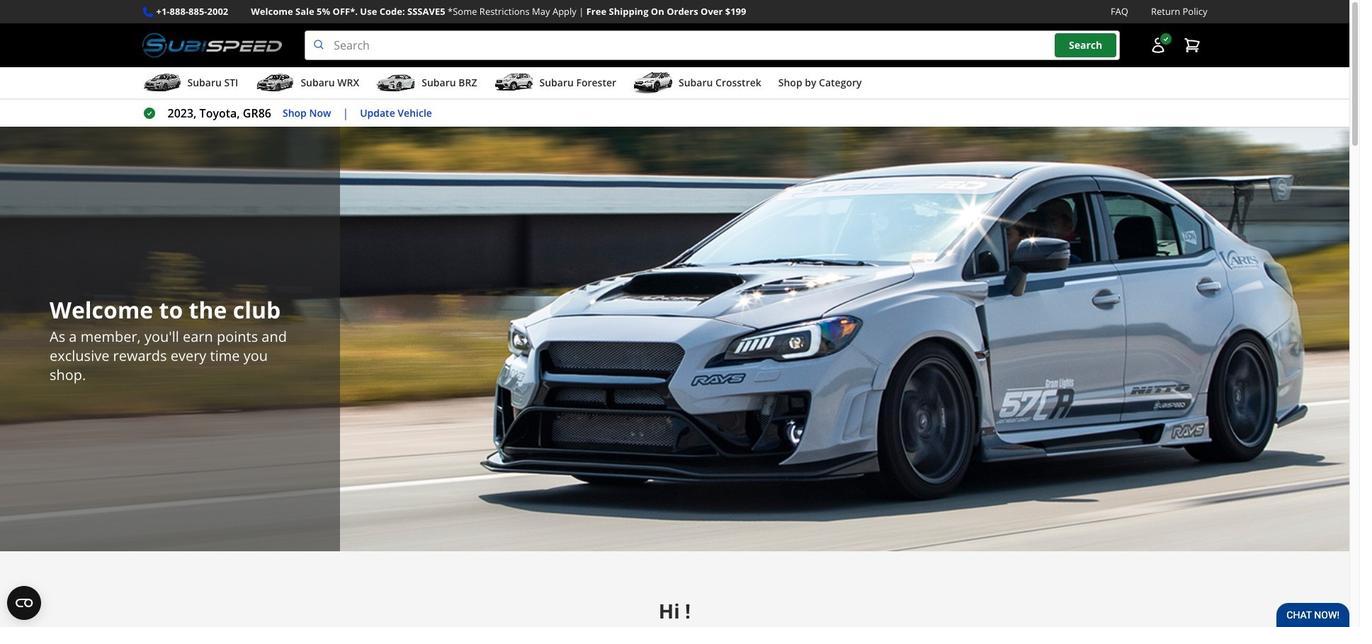 Task type: vqa. For each thing, say whether or not it's contained in the screenshot.
116 in the right of the page
no



Task type: describe. For each thing, give the bounding box(es) containing it.
open widget image
[[7, 587, 41, 621]]

subispeed logo image
[[142, 31, 282, 60]]

a subaru wrx thumbnail image image
[[255, 72, 295, 94]]

a subaru crosstrek thumbnail image image
[[633, 72, 673, 94]]

a subaru forester thumbnail image image
[[494, 72, 534, 94]]

a subaru brz thumbnail image image
[[376, 72, 416, 94]]

search input field
[[305, 31, 1120, 60]]



Task type: locate. For each thing, give the bounding box(es) containing it.
a subaru sti thumbnail image image
[[142, 72, 182, 94]]

heading
[[50, 294, 291, 327]]

button image
[[1150, 37, 1167, 54]]



